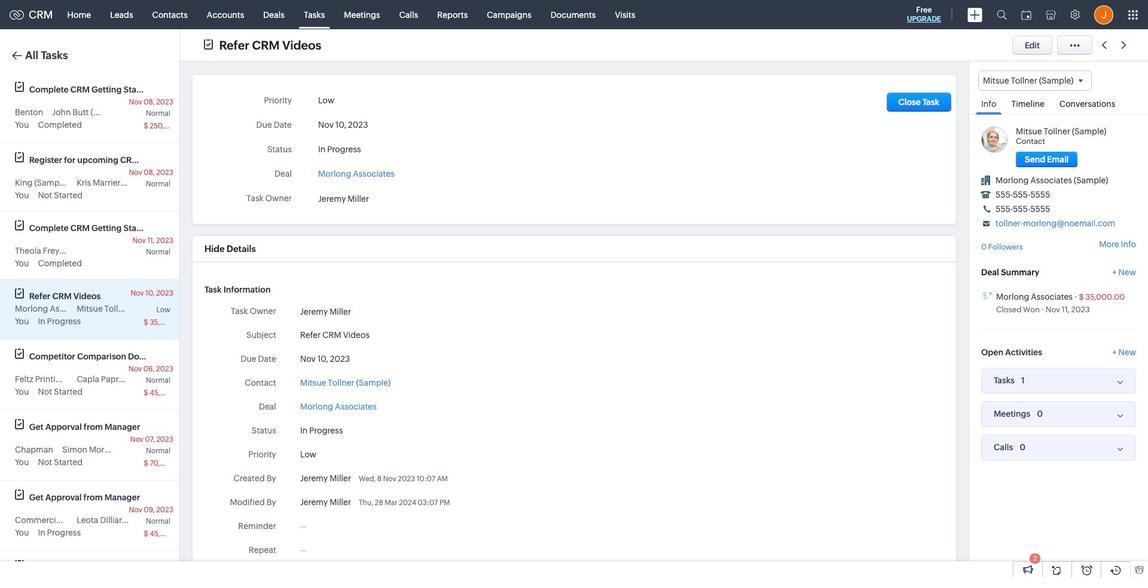 Task type: describe. For each thing, give the bounding box(es) containing it.
logo image
[[10, 10, 24, 19]]

next record image
[[1121, 41, 1129, 49]]

calendar image
[[1021, 10, 1032, 19]]

previous record image
[[1102, 41, 1107, 49]]

create menu element
[[960, 0, 990, 29]]



Task type: vqa. For each thing, say whether or not it's contained in the screenshot.
Create Menu element
yes



Task type: locate. For each thing, give the bounding box(es) containing it.
None field
[[978, 71, 1092, 91]]

profile element
[[1087, 0, 1121, 29]]

profile image
[[1094, 5, 1113, 24]]

search element
[[990, 0, 1014, 29]]

create menu image
[[968, 7, 983, 22]]

None button
[[1016, 152, 1078, 168]]

search image
[[997, 10, 1007, 20]]



